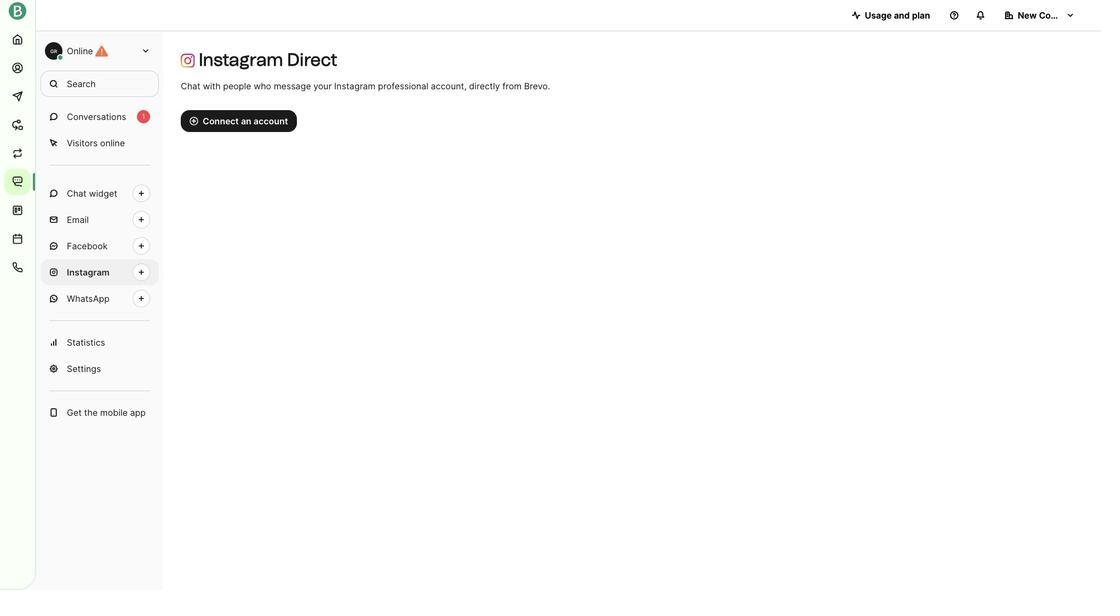 Task type: locate. For each thing, give the bounding box(es) containing it.
statistics
[[67, 337, 105, 348]]

chat left 'with'
[[181, 81, 201, 92]]

instagram
[[199, 49, 283, 70], [334, 81, 376, 92], [67, 267, 110, 278]]

0 horizontal spatial chat
[[67, 188, 87, 199]]

plan
[[912, 10, 931, 21]]

instagram right your
[[334, 81, 376, 92]]

who
[[254, 81, 271, 92]]

0 vertical spatial chat
[[181, 81, 201, 92]]

1
[[142, 112, 145, 121]]

message
[[274, 81, 311, 92]]

new company
[[1018, 10, 1080, 21]]

brevo.
[[524, 81, 550, 92]]

mobile
[[100, 407, 128, 418]]

connect an account
[[203, 116, 288, 127]]

instagram up whatsapp at the left
[[67, 267, 110, 278]]

0 horizontal spatial instagram
[[67, 267, 110, 278]]

chat
[[181, 81, 201, 92], [67, 188, 87, 199]]

1 horizontal spatial instagram
[[199, 49, 283, 70]]

get the mobile app
[[67, 407, 146, 418]]

direct
[[287, 49, 337, 70]]

0 vertical spatial instagram
[[199, 49, 283, 70]]

instagram image
[[181, 53, 195, 68]]

connect an account link
[[181, 110, 297, 132]]

visitors
[[67, 138, 98, 149]]

instagram for instagram direct
[[199, 49, 283, 70]]

new
[[1018, 10, 1037, 21]]

facebook
[[67, 241, 108, 252]]

email
[[67, 214, 89, 225]]

chat with people who message your instagram professional account, directly from brevo.
[[181, 81, 550, 92]]

online
[[67, 45, 93, 56]]

chat up email
[[67, 188, 87, 199]]

instagram up people
[[199, 49, 283, 70]]

people
[[223, 81, 251, 92]]

1 horizontal spatial chat
[[181, 81, 201, 92]]

with
[[203, 81, 221, 92]]

settings
[[67, 363, 101, 374]]

widget
[[89, 188, 117, 199]]

usage and plan
[[865, 10, 931, 21]]

1 vertical spatial chat
[[67, 188, 87, 199]]

1 vertical spatial instagram
[[334, 81, 376, 92]]

instagram direct
[[199, 49, 337, 70]]

visitors online link
[[41, 130, 159, 156]]

the
[[84, 407, 98, 418]]

usage
[[865, 10, 892, 21]]

2 vertical spatial instagram
[[67, 267, 110, 278]]

search link
[[41, 71, 159, 97]]

your
[[314, 81, 332, 92]]



Task type: describe. For each thing, give the bounding box(es) containing it.
app
[[130, 407, 146, 418]]

get the mobile app link
[[41, 400, 159, 426]]

new company button
[[996, 4, 1084, 26]]

whatsapp
[[67, 293, 110, 304]]

connect
[[203, 116, 239, 127]]

account,
[[431, 81, 467, 92]]

chat widget link
[[41, 180, 159, 207]]

chat widget
[[67, 188, 117, 199]]

an
[[241, 116, 251, 127]]

and
[[894, 10, 910, 21]]

2 horizontal spatial instagram
[[334, 81, 376, 92]]

online
[[100, 138, 125, 149]]

chat for chat widget
[[67, 188, 87, 199]]

chat for chat with people who message your instagram professional account, directly from brevo.
[[181, 81, 201, 92]]

visitors online
[[67, 138, 125, 149]]

whatsapp link
[[41, 286, 159, 312]]

directly
[[469, 81, 500, 92]]

statistics link
[[41, 329, 159, 356]]

usage and plan button
[[843, 4, 939, 26]]

facebook link
[[41, 233, 159, 259]]

from
[[503, 81, 522, 92]]

get
[[67, 407, 82, 418]]

search
[[67, 78, 96, 89]]

account
[[254, 116, 288, 127]]

instagram link
[[41, 259, 159, 286]]

professional
[[378, 81, 429, 92]]

instagram for instagram
[[67, 267, 110, 278]]

email link
[[41, 207, 159, 233]]

settings link
[[41, 356, 159, 382]]

gr
[[50, 48, 57, 54]]

conversations
[[67, 111, 126, 122]]

company
[[1039, 10, 1080, 21]]



Task type: vqa. For each thing, say whether or not it's contained in the screenshot.
"WIDGET" to the left
no



